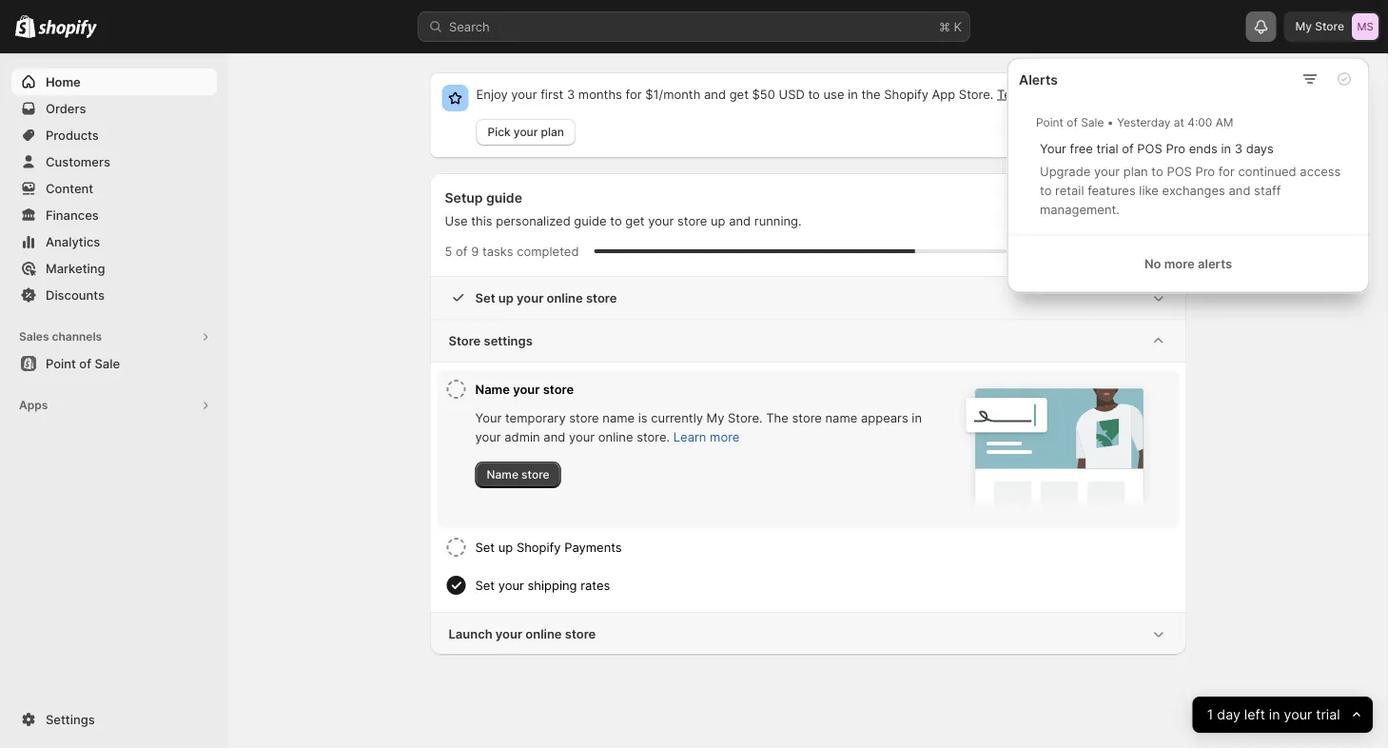 Task type: vqa. For each thing, say whether or not it's contained in the screenshot.
tab list
no



Task type: describe. For each thing, give the bounding box(es) containing it.
1 name from the left
[[603, 410, 635, 425]]

store down rates
[[565, 626, 596, 641]]

0 horizontal spatial pro
[[1166, 141, 1186, 156]]

finances link
[[11, 202, 217, 228]]

of for point of sale • yesterday at 4:00 am
[[1067, 115, 1078, 129]]

trial inside 1 day left in your trial dropdown button
[[1317, 707, 1341, 723]]

products
[[46, 128, 99, 142]]

1 horizontal spatial shopify
[[884, 87, 929, 101]]

use
[[824, 87, 845, 101]]

my store
[[1296, 20, 1345, 33]]

in inside your free trial of pos pro ends in 3 days upgrade your plan to pos pro for continued access to retail features like exchanges and staff management.
[[1222, 141, 1232, 156]]

your inside your free trial of pos pro ends in 3 days upgrade your plan to pos pro for continued access to retail features like exchanges and staff management.
[[1095, 164, 1120, 179]]

shopify image
[[15, 15, 35, 38]]

retail
[[1056, 183, 1085, 198]]

0 vertical spatial plan
[[541, 125, 564, 139]]

name your store
[[475, 382, 574, 396]]

mark set up shopify payments as done image
[[445, 536, 468, 559]]

set your shipping rates button
[[475, 566, 1172, 604]]

setup
[[445, 190, 483, 206]]

learn
[[674, 429, 707, 444]]

set for set up your online store
[[475, 290, 496, 305]]

for inside your free trial of pos pro ends in 3 days upgrade your plan to pos pro for continued access to retail features like exchanges and staff management.
[[1219, 164, 1235, 179]]

and inside your free trial of pos pro ends in 3 days upgrade your plan to pos pro for continued access to retail features like exchanges and staff management.
[[1229, 183, 1251, 198]]

in inside dropdown button
[[1270, 707, 1281, 723]]

sales channels
[[19, 330, 102, 344]]

no
[[1145, 257, 1162, 271]]

4:00
[[1188, 115, 1213, 129]]

your for your free trial of pos pro ends in 3 days upgrade your plan to pos pro for continued access to retail features like exchanges and staff management.
[[1040, 141, 1067, 156]]

in inside your temporary store name is currently my store. the store name appears in your admin and your online store.
[[912, 410, 922, 425]]

store.
[[637, 429, 670, 444]]

apps button
[[11, 392, 217, 419]]

name store
[[487, 468, 550, 482]]

name your store element
[[475, 408, 929, 488]]

orders
[[46, 101, 86, 116]]

set up shopify payments button
[[475, 528, 1172, 566]]

trial inside your free trial of pos pro ends in 3 days upgrade your plan to pos pro for continued access to retail features like exchanges and staff management.
[[1097, 141, 1119, 156]]

sales channels button
[[11, 324, 217, 350]]

left
[[1245, 707, 1266, 723]]

content
[[46, 181, 93, 196]]

appears
[[861, 410, 909, 425]]

launch
[[449, 626, 493, 641]]

launch your online store
[[449, 626, 596, 641]]

point of sale button
[[0, 350, 228, 377]]

point for point of sale • yesterday at 4:00 am
[[1037, 115, 1064, 129]]

temporary
[[505, 410, 566, 425]]

is
[[638, 410, 648, 425]]

1 horizontal spatial get
[[730, 87, 749, 101]]

setup guide
[[445, 190, 523, 206]]

up for set up your online store
[[499, 290, 514, 305]]

more for learn
[[710, 429, 740, 444]]

1 day left in your trial button
[[1193, 697, 1374, 733]]

mark name your store as done image
[[445, 378, 468, 401]]

5 of 9 tasks completed
[[445, 244, 579, 258]]

more for no
[[1165, 257, 1195, 271]]

learn more
[[674, 429, 740, 444]]

to left use
[[809, 87, 820, 101]]

$50
[[752, 87, 776, 101]]

to right personalized
[[610, 213, 622, 228]]

day
[[1218, 707, 1241, 723]]

content link
[[11, 175, 217, 202]]

set for set your shipping rates
[[475, 578, 495, 593]]

name your store button
[[475, 370, 929, 408]]

0 vertical spatial for
[[626, 87, 642, 101]]

of inside your free trial of pos pro ends in 3 days upgrade your plan to pos pro for continued access to retail features like exchanges and staff management.
[[1122, 141, 1134, 156]]

tasks
[[483, 244, 514, 258]]

⌘ k
[[939, 19, 962, 34]]

store settings
[[449, 333, 533, 348]]

completed
[[517, 244, 579, 258]]

and inside your temporary store name is currently my store. the store name appears in your admin and your online store.
[[544, 429, 566, 444]]

ends
[[1190, 141, 1218, 156]]

first
[[541, 87, 564, 101]]

store left the running.
[[678, 213, 708, 228]]

shopify image
[[38, 19, 97, 39]]

channels
[[52, 330, 102, 344]]

point of sale • yesterday at 4:00 am
[[1037, 115, 1234, 129]]

products link
[[11, 122, 217, 148]]

marketing
[[46, 261, 105, 276]]

1 horizontal spatial pro
[[1196, 164, 1216, 179]]

0 vertical spatial store.
[[959, 87, 994, 101]]

0 vertical spatial guide
[[486, 190, 523, 206]]

3 inside your free trial of pos pro ends in 3 days upgrade your plan to pos pro for continued access to retail features like exchanges and staff management.
[[1235, 141, 1243, 156]]

store down admin
[[522, 468, 550, 482]]

your inside dropdown button
[[517, 290, 544, 305]]

marketing link
[[11, 255, 217, 282]]

1 horizontal spatial store
[[1316, 20, 1345, 33]]

free
[[1070, 141, 1094, 156]]

sale for point of sale • yesterday at 4:00 am
[[1081, 115, 1105, 129]]

app
[[932, 87, 956, 101]]

k
[[954, 19, 962, 34]]

continued
[[1239, 164, 1297, 179]]

use this personalized guide to get your store up and running.
[[445, 213, 802, 228]]

settings
[[484, 333, 533, 348]]

personalized
[[496, 213, 571, 228]]

sales
[[19, 330, 49, 344]]

set up your online store button
[[430, 277, 1187, 319]]

1 day left in your trial
[[1208, 707, 1341, 723]]

the
[[862, 87, 881, 101]]

pick your plan
[[488, 125, 564, 139]]

features
[[1088, 183, 1136, 198]]

up for set up shopify payments
[[499, 540, 513, 554]]

discounts
[[46, 287, 105, 302]]



Task type: locate. For each thing, give the bounding box(es) containing it.
name down admin
[[487, 468, 519, 482]]

shopify right the
[[884, 87, 929, 101]]

5
[[445, 244, 453, 258]]

like
[[1140, 183, 1159, 198]]

1 vertical spatial online
[[598, 429, 633, 444]]

0 vertical spatial pos
[[1138, 141, 1163, 156]]

0 horizontal spatial guide
[[486, 190, 523, 206]]

2 vertical spatial online
[[526, 626, 562, 641]]

up up settings
[[499, 290, 514, 305]]

store right the the
[[792, 410, 822, 425]]

of inside button
[[79, 356, 91, 371]]

3 right first on the left
[[567, 87, 575, 101]]

analytics link
[[11, 228, 217, 255]]

0 horizontal spatial my
[[707, 410, 725, 425]]

point for point of sale
[[46, 356, 76, 371]]

name right mark name your store as done image
[[475, 382, 510, 396]]

store. left the the
[[728, 410, 763, 425]]

for right months
[[626, 87, 642, 101]]

0 vertical spatial up
[[711, 213, 726, 228]]

2 vertical spatial up
[[499, 540, 513, 554]]

and left the running.
[[729, 213, 751, 228]]

your inside your free trial of pos pro ends in 3 days upgrade your plan to pos pro for continued access to retail features like exchanges and staff management.
[[1040, 141, 1067, 156]]

1 vertical spatial pro
[[1196, 164, 1216, 179]]

set your shipping rates
[[475, 578, 611, 593]]

store.
[[959, 87, 994, 101], [728, 410, 763, 425]]

your for your temporary store name is currently my store. the store name appears in your admin and your online store.
[[475, 410, 502, 425]]

guide up "completed"
[[574, 213, 607, 228]]

and left "staff" at the right top of page
[[1229, 183, 1251, 198]]

pick
[[488, 125, 511, 139]]

no more alerts
[[1145, 257, 1233, 271]]

the
[[766, 410, 789, 425]]

name left appears
[[826, 410, 858, 425]]

name
[[603, 410, 635, 425], [826, 410, 858, 425]]

sale left • in the right of the page
[[1081, 115, 1105, 129]]

online down set your shipping rates
[[526, 626, 562, 641]]

am
[[1216, 115, 1234, 129]]

store
[[1316, 20, 1345, 33], [449, 333, 481, 348]]

1 vertical spatial get
[[626, 213, 645, 228]]

pos up exchanges
[[1167, 164, 1193, 179]]

your inside your temporary store name is currently my store. the store name appears in your admin and your online store.
[[475, 410, 502, 425]]

get
[[730, 87, 749, 101], [626, 213, 645, 228]]

1
[[1208, 707, 1214, 723]]

3
[[567, 87, 575, 101], [1235, 141, 1243, 156]]

1 vertical spatial more
[[710, 429, 740, 444]]

0 horizontal spatial pos
[[1138, 141, 1163, 156]]

2 vertical spatial set
[[475, 578, 495, 593]]

plan down first on the left
[[541, 125, 564, 139]]

0 vertical spatial online
[[547, 290, 583, 305]]

0 horizontal spatial more
[[710, 429, 740, 444]]

point of sale link
[[11, 350, 217, 377]]

and down temporary
[[544, 429, 566, 444]]

settings link
[[11, 706, 217, 733]]

rates
[[581, 578, 611, 593]]

more right learn on the bottom of the page
[[710, 429, 740, 444]]

pos down yesterday
[[1138, 141, 1163, 156]]

trial right free
[[1097, 141, 1119, 156]]

1 horizontal spatial sale
[[1081, 115, 1105, 129]]

1 vertical spatial name
[[487, 468, 519, 482]]

more right no
[[1165, 257, 1195, 271]]

more
[[1165, 257, 1195, 271], [710, 429, 740, 444]]

my store image
[[1353, 13, 1379, 40]]

your free trial of pos pro ends in 3 days upgrade your plan to pos pro for continued access to retail features like exchanges and staff management.
[[1040, 141, 1341, 217]]

point of sale
[[46, 356, 120, 371]]

0 vertical spatial pro
[[1166, 141, 1186, 156]]

0 horizontal spatial 3
[[567, 87, 575, 101]]

set
[[475, 290, 496, 305], [475, 540, 495, 554], [475, 578, 495, 593]]

1 vertical spatial your
[[475, 410, 502, 425]]

of right 5
[[456, 244, 468, 258]]

and
[[704, 87, 726, 101], [1229, 183, 1251, 198], [729, 213, 751, 228], [544, 429, 566, 444]]

1 horizontal spatial your
[[1040, 141, 1067, 156]]

0 vertical spatial my
[[1296, 20, 1313, 33]]

1 horizontal spatial guide
[[574, 213, 607, 228]]

online down "completed"
[[547, 290, 583, 305]]

pos
[[1138, 141, 1163, 156], [1167, 164, 1193, 179]]

0 horizontal spatial plan
[[541, 125, 564, 139]]

store up temporary
[[543, 382, 574, 396]]

shopify
[[884, 87, 929, 101], [517, 540, 561, 554]]

0 horizontal spatial point
[[46, 356, 76, 371]]

terms apply. link
[[998, 87, 1072, 101]]

customers link
[[11, 148, 217, 175]]

0 horizontal spatial for
[[626, 87, 642, 101]]

my inside your temporary store name is currently my store. the store name appears in your admin and your online store.
[[707, 410, 725, 425]]

plan up like
[[1124, 164, 1149, 179]]

name left is
[[603, 410, 635, 425]]

0 vertical spatial set
[[475, 290, 496, 305]]

months
[[579, 87, 622, 101]]

search
[[449, 19, 490, 34]]

shopify inside dropdown button
[[517, 540, 561, 554]]

0 horizontal spatial get
[[626, 213, 645, 228]]

0 vertical spatial sale
[[1081, 115, 1105, 129]]

set up 'launch'
[[475, 578, 495, 593]]

1 vertical spatial set
[[475, 540, 495, 554]]

⌘
[[939, 19, 951, 34]]

store left settings
[[449, 333, 481, 348]]

1 vertical spatial pos
[[1167, 164, 1193, 179]]

of for point of sale
[[79, 356, 91, 371]]

sale down the sales channels button
[[95, 356, 120, 371]]

up left the running.
[[711, 213, 726, 228]]

store left my store image
[[1316, 20, 1345, 33]]

1 horizontal spatial store.
[[959, 87, 994, 101]]

0 vertical spatial your
[[1040, 141, 1067, 156]]

name store link
[[475, 462, 561, 488]]

discounts link
[[11, 282, 217, 308]]

in right ends
[[1222, 141, 1232, 156]]

0 horizontal spatial name
[[603, 410, 635, 425]]

store down use this personalized guide to get your store up and running.
[[586, 290, 617, 305]]

1 vertical spatial for
[[1219, 164, 1235, 179]]

pro up exchanges
[[1196, 164, 1216, 179]]

pick your plan link
[[476, 119, 576, 146]]

0 vertical spatial 3
[[567, 87, 575, 101]]

store right temporary
[[569, 410, 599, 425]]

1 vertical spatial my
[[707, 410, 725, 425]]

store inside store settings dropdown button
[[449, 333, 481, 348]]

home
[[46, 74, 81, 89]]

0 horizontal spatial sale
[[95, 356, 120, 371]]

of up free
[[1067, 115, 1078, 129]]

store inside dropdown button
[[586, 290, 617, 305]]

usd
[[779, 87, 805, 101]]

1 vertical spatial shopify
[[517, 540, 561, 554]]

1 vertical spatial 3
[[1235, 141, 1243, 156]]

of down point of sale • yesterday at 4:00 am
[[1122, 141, 1134, 156]]

my left my store image
[[1296, 20, 1313, 33]]

in right the left
[[1270, 707, 1281, 723]]

1 horizontal spatial 3
[[1235, 141, 1243, 156]]

for up exchanges
[[1219, 164, 1235, 179]]

payments
[[565, 540, 622, 554]]

alerts
[[1019, 72, 1058, 88]]

upgrade
[[1040, 164, 1091, 179]]

my
[[1296, 20, 1313, 33], [707, 410, 725, 425]]

0 horizontal spatial store.
[[728, 410, 763, 425]]

0 vertical spatial name
[[475, 382, 510, 396]]

3 set from the top
[[475, 578, 495, 593]]

currently
[[651, 410, 703, 425]]

home link
[[11, 69, 217, 95]]

set inside dropdown button
[[475, 578, 495, 593]]

to left retail at right
[[1040, 183, 1052, 198]]

online inside launch your online store dropdown button
[[526, 626, 562, 641]]

1 horizontal spatial my
[[1296, 20, 1313, 33]]

alerts
[[1198, 257, 1233, 271]]

learn more link
[[674, 429, 740, 444]]

sale for point of sale
[[95, 356, 120, 371]]

sale
[[1081, 115, 1105, 129], [95, 356, 120, 371]]

my up learn more
[[707, 410, 725, 425]]

more inside 'name your store' element
[[710, 429, 740, 444]]

set right "mark set up shopify payments as done" image
[[475, 540, 495, 554]]

store. inside your temporary store name is currently my store. the store name appears in your admin and your online store.
[[728, 410, 763, 425]]

0 horizontal spatial trial
[[1097, 141, 1119, 156]]

1 set from the top
[[475, 290, 496, 305]]

management.
[[1040, 202, 1120, 217]]

1 horizontal spatial trial
[[1317, 707, 1341, 723]]

online inside your temporary store name is currently my store. the store name appears in your admin and your online store.
[[598, 429, 633, 444]]

1 horizontal spatial point
[[1037, 115, 1064, 129]]

to
[[809, 87, 820, 101], [1152, 164, 1164, 179], [1040, 183, 1052, 198], [610, 213, 622, 228]]

exchanges
[[1163, 183, 1226, 198]]

3 left days
[[1235, 141, 1243, 156]]

sale inside button
[[95, 356, 120, 371]]

trial right the left
[[1317, 707, 1341, 723]]

1 horizontal spatial plan
[[1124, 164, 1149, 179]]

store. right app
[[959, 87, 994, 101]]

settings
[[46, 712, 95, 727]]

orders link
[[11, 95, 217, 122]]

set up your online store
[[475, 290, 617, 305]]

set up shopify payments
[[475, 540, 622, 554]]

set up store settings
[[475, 290, 496, 305]]

guide up the this
[[486, 190, 523, 206]]

finances
[[46, 208, 99, 222]]

1 horizontal spatial pos
[[1167, 164, 1193, 179]]

in right appears
[[912, 410, 922, 425]]

0 vertical spatial trial
[[1097, 141, 1119, 156]]

0 horizontal spatial your
[[475, 410, 502, 425]]

and right '$1/month'
[[704, 87, 726, 101]]

analytics
[[46, 234, 100, 249]]

point inside button
[[46, 356, 76, 371]]

to up like
[[1152, 164, 1164, 179]]

up inside set up shopify payments dropdown button
[[499, 540, 513, 554]]

1 horizontal spatial for
[[1219, 164, 1235, 179]]

9
[[471, 244, 479, 258]]

up right "mark set up shopify payments as done" image
[[499, 540, 513, 554]]

guide
[[486, 190, 523, 206], [574, 213, 607, 228]]

1 horizontal spatial more
[[1165, 257, 1195, 271]]

pro
[[1166, 141, 1186, 156], [1196, 164, 1216, 179]]

0 horizontal spatial store
[[449, 333, 481, 348]]

1 horizontal spatial name
[[826, 410, 858, 425]]

name inside dropdown button
[[475, 382, 510, 396]]

2 name from the left
[[826, 410, 858, 425]]

at
[[1174, 115, 1185, 129]]

enjoy your first 3 months for $1/month and get $50 usd to use in the shopify app store. terms apply.
[[476, 87, 1072, 101]]

plan inside your free trial of pos pro ends in 3 days upgrade your plan to pos pro for continued access to retail features like exchanges and staff management.
[[1124, 164, 1149, 179]]

access
[[1301, 164, 1341, 179]]

1 vertical spatial trial
[[1317, 707, 1341, 723]]

your down name your store
[[475, 410, 502, 425]]

0 vertical spatial point
[[1037, 115, 1064, 129]]

staff
[[1255, 183, 1282, 198]]

point
[[1037, 115, 1064, 129], [46, 356, 76, 371]]

set for set up shopify payments
[[475, 540, 495, 554]]

0 vertical spatial more
[[1165, 257, 1195, 271]]

1 vertical spatial store
[[449, 333, 481, 348]]

2 set from the top
[[475, 540, 495, 554]]

1 vertical spatial point
[[46, 356, 76, 371]]

$1/month
[[646, 87, 701, 101]]

0 vertical spatial shopify
[[884, 87, 929, 101]]

up inside set up your online store dropdown button
[[499, 290, 514, 305]]

of down channels
[[79, 356, 91, 371]]

pro down at
[[1166, 141, 1186, 156]]

shipping
[[528, 578, 577, 593]]

1 vertical spatial guide
[[574, 213, 607, 228]]

in left the
[[848, 87, 858, 101]]

days
[[1247, 141, 1274, 156]]

admin
[[505, 429, 540, 444]]

0 horizontal spatial shopify
[[517, 540, 561, 554]]

1 vertical spatial store.
[[728, 410, 763, 425]]

1 vertical spatial sale
[[95, 356, 120, 371]]

apps
[[19, 398, 48, 412]]

of for 5 of 9 tasks completed
[[456, 244, 468, 258]]

name
[[475, 382, 510, 396], [487, 468, 519, 482]]

yesterday
[[1117, 115, 1171, 129]]

shopify up set your shipping rates
[[517, 540, 561, 554]]

point down apply.
[[1037, 115, 1064, 129]]

name for name store
[[487, 468, 519, 482]]

this
[[471, 213, 493, 228]]

launch your online store button
[[430, 613, 1187, 655]]

terms
[[998, 87, 1034, 101]]

0 vertical spatial get
[[730, 87, 749, 101]]

name for name your store
[[475, 382, 510, 396]]

in
[[848, 87, 858, 101], [1222, 141, 1232, 156], [912, 410, 922, 425], [1270, 707, 1281, 723]]

online left the store.
[[598, 429, 633, 444]]

your
[[511, 87, 537, 101], [514, 125, 538, 139], [1095, 164, 1120, 179], [648, 213, 674, 228], [517, 290, 544, 305], [513, 382, 540, 396], [475, 429, 501, 444], [569, 429, 595, 444], [499, 578, 524, 593], [496, 626, 523, 641], [1285, 707, 1313, 723]]

online inside set up your online store dropdown button
[[547, 290, 583, 305]]

1 vertical spatial up
[[499, 290, 514, 305]]

1 vertical spatial plan
[[1124, 164, 1149, 179]]

enjoy
[[476, 87, 508, 101]]

your up upgrade in the right top of the page
[[1040, 141, 1067, 156]]

0 vertical spatial store
[[1316, 20, 1345, 33]]

point down sales channels
[[46, 356, 76, 371]]



